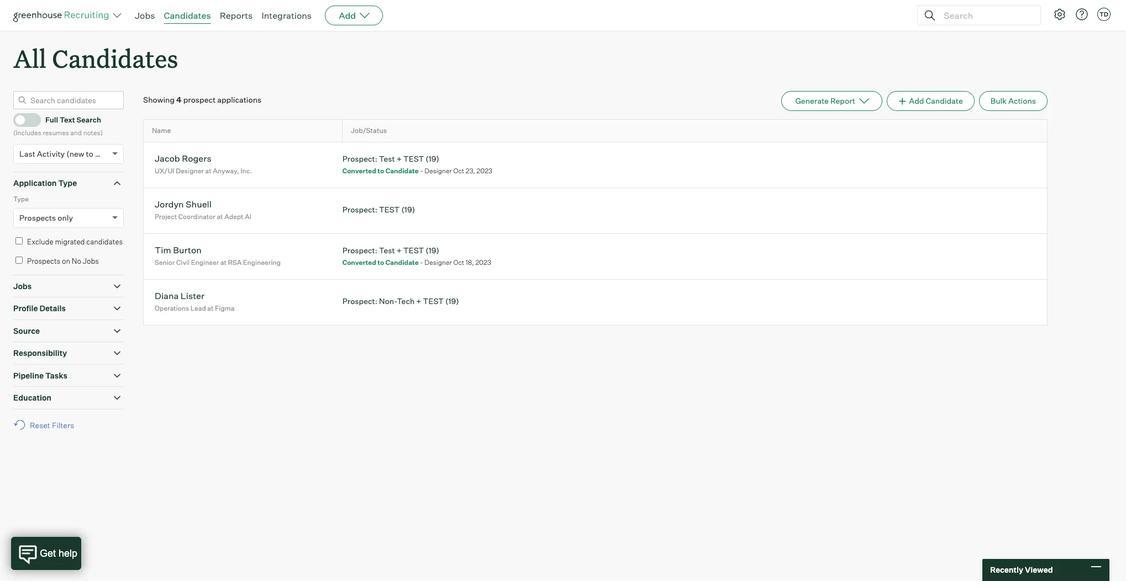 Task type: vqa. For each thing, say whether or not it's contained in the screenshot.
THE JACOB ROGERS UX/UI DESIGNER AT ANYWAY, INC. at the top of page
yes



Task type: locate. For each thing, give the bounding box(es) containing it.
prospects for prospects only
[[19, 213, 56, 223]]

profile
[[13, 304, 38, 313]]

designer inside prospect: test + test (19) converted to candidate - designer oct 23, 2023
[[425, 167, 452, 175]]

2 vertical spatial +
[[416, 297, 421, 306]]

operations
[[155, 305, 189, 313]]

converted inside prospect: test + test (19) converted to candidate - designer oct 23, 2023
[[343, 167, 376, 175]]

0 vertical spatial type
[[58, 178, 77, 188]]

0 vertical spatial converted
[[343, 167, 376, 175]]

2 converted from the top
[[343, 259, 376, 267]]

to left 'old)'
[[86, 149, 93, 158]]

candidate left bulk at top
[[926, 96, 963, 106]]

to up prospect: test (19)
[[378, 167, 384, 175]]

0 vertical spatial 2023
[[477, 167, 492, 175]]

designer left 23,
[[425, 167, 452, 175]]

candidate up prospect: non-tech + test (19)
[[386, 259, 419, 267]]

2023 right 23,
[[477, 167, 492, 175]]

0 vertical spatial test
[[379, 154, 395, 163]]

recently
[[990, 566, 1024, 576]]

lead
[[191, 305, 206, 313]]

candidate
[[926, 96, 963, 106], [386, 167, 419, 175], [386, 259, 419, 267]]

2 vertical spatial candidate
[[386, 259, 419, 267]]

1 vertical spatial -
[[420, 259, 423, 267]]

+ up prospect: test (19)
[[397, 154, 402, 163]]

1 horizontal spatial add
[[909, 96, 924, 106]]

1 horizontal spatial jobs
[[83, 257, 99, 266]]

add for add
[[339, 10, 356, 21]]

prospects only
[[19, 213, 73, 223]]

candidate inside prospect: test + test (19) converted to candidate - designer oct 18, 2023
[[386, 259, 419, 267]]

generate
[[796, 96, 829, 106]]

application type
[[13, 178, 77, 188]]

+ for tim burton
[[397, 246, 402, 255]]

1 vertical spatial test
[[379, 246, 395, 255]]

to for tim burton
[[378, 259, 384, 267]]

1 - from the top
[[420, 167, 423, 175]]

test inside prospect: test + test (19) converted to candidate - designer oct 23, 2023
[[379, 154, 395, 163]]

oct for tim burton
[[454, 259, 464, 267]]

report
[[831, 96, 856, 106]]

(19)
[[426, 154, 439, 163], [401, 205, 415, 215], [426, 246, 439, 255], [445, 297, 459, 306]]

to inside prospect: test + test (19) converted to candidate - designer oct 23, 2023
[[378, 167, 384, 175]]

only
[[58, 213, 73, 223]]

converted inside prospect: test + test (19) converted to candidate - designer oct 18, 2023
[[343, 259, 376, 267]]

shuell
[[186, 199, 212, 210]]

prospects up exclude
[[19, 213, 56, 223]]

integrations
[[262, 10, 312, 21]]

at inside jordyn shuell project coordinator at adept ai
[[217, 213, 223, 221]]

non-
[[379, 297, 397, 306]]

+ inside prospect: test + test (19) converted to candidate - designer oct 18, 2023
[[397, 246, 402, 255]]

jordyn shuell link
[[155, 199, 212, 212]]

designer for burton
[[425, 259, 452, 267]]

prospects
[[19, 213, 56, 223], [27, 257, 60, 266]]

+ down prospect: test (19)
[[397, 246, 402, 255]]

(includes
[[13, 129, 41, 137]]

1 converted from the top
[[343, 167, 376, 175]]

at for rogers
[[205, 167, 211, 175]]

prospects down exclude
[[27, 257, 60, 266]]

prospect: non-tech + test (19)
[[343, 297, 459, 306]]

1 oct from the top
[[454, 167, 464, 175]]

1 vertical spatial jobs
[[83, 257, 99, 266]]

+
[[397, 154, 402, 163], [397, 246, 402, 255], [416, 297, 421, 306]]

0 vertical spatial oct
[[454, 167, 464, 175]]

designer inside prospect: test + test (19) converted to candidate - designer oct 18, 2023
[[425, 259, 452, 267]]

- inside prospect: test + test (19) converted to candidate - designer oct 23, 2023
[[420, 167, 423, 175]]

1 vertical spatial oct
[[454, 259, 464, 267]]

1 horizontal spatial type
[[58, 178, 77, 188]]

add candidate
[[909, 96, 963, 106]]

1 vertical spatial to
[[378, 167, 384, 175]]

coordinator
[[178, 213, 215, 221]]

2023 right 18, in the top left of the page
[[476, 259, 491, 267]]

designer inside jacob rogers ux/ui designer at anyway, inc.
[[176, 167, 204, 175]]

all candidates
[[13, 42, 178, 75]]

jacob
[[155, 153, 180, 164]]

jacob rogers link
[[155, 153, 212, 166]]

jobs
[[135, 10, 155, 21], [83, 257, 99, 266], [13, 282, 32, 291]]

prospects inside type element
[[19, 213, 56, 223]]

0 vertical spatial +
[[397, 154, 402, 163]]

td button
[[1095, 6, 1113, 23]]

designer down jacob rogers link
[[176, 167, 204, 175]]

0 vertical spatial jobs
[[135, 10, 155, 21]]

test down job/status
[[379, 154, 395, 163]]

jobs right the no
[[83, 257, 99, 266]]

last activity (new to old)
[[19, 149, 109, 158]]

prospects only option
[[19, 213, 73, 223]]

prospect: inside prospect: test + test (19) converted to candidate - designer oct 23, 2023
[[343, 154, 377, 163]]

converted for burton
[[343, 259, 376, 267]]

2023 inside prospect: test + test (19) converted to candidate - designer oct 18, 2023
[[476, 259, 491, 267]]

4 prospect: from the top
[[343, 297, 377, 306]]

1 vertical spatial candidates
[[52, 42, 178, 75]]

+ right 'tech'
[[416, 297, 421, 306]]

0 vertical spatial add
[[339, 10, 356, 21]]

td
[[1100, 11, 1109, 18]]

type
[[58, 178, 77, 188], [13, 195, 29, 203]]

at inside jacob rogers ux/ui designer at anyway, inc.
[[205, 167, 211, 175]]

candidate for tim burton
[[386, 259, 419, 267]]

text
[[60, 115, 75, 124]]

0 vertical spatial -
[[420, 167, 423, 175]]

tim burton link
[[155, 245, 202, 257]]

test
[[379, 154, 395, 163], [379, 246, 395, 255]]

2023
[[477, 167, 492, 175], [476, 259, 491, 267]]

oct inside prospect: test + test (19) converted to candidate - designer oct 23, 2023
[[454, 167, 464, 175]]

at left rsa
[[220, 259, 227, 267]]

oct left 18, in the top left of the page
[[454, 259, 464, 267]]

test down prospect: test (19)
[[379, 246, 395, 255]]

designer left 18, in the top left of the page
[[425, 259, 452, 267]]

Exclude migrated candidates checkbox
[[15, 237, 23, 245]]

prospect: test + test (19) converted to candidate - designer oct 18, 2023
[[343, 246, 491, 267]]

prospect: test (19)
[[343, 205, 415, 215]]

jacob rogers ux/ui designer at anyway, inc.
[[155, 153, 252, 175]]

at left adept
[[217, 213, 223, 221]]

2 vertical spatial to
[[378, 259, 384, 267]]

integrations link
[[262, 10, 312, 21]]

1 vertical spatial type
[[13, 195, 29, 203]]

at right the lead
[[207, 305, 214, 313]]

candidate inside prospect: test + test (19) converted to candidate - designer oct 23, 2023
[[386, 167, 419, 175]]

bulk actions link
[[979, 91, 1048, 111]]

type down application
[[13, 195, 29, 203]]

2 prospect: from the top
[[343, 205, 377, 215]]

at inside diana lister operations lead at figma
[[207, 305, 214, 313]]

type down 'last activity (new to old)'
[[58, 178, 77, 188]]

candidates down "jobs" link
[[52, 42, 178, 75]]

designer
[[176, 167, 204, 175], [425, 167, 452, 175], [425, 259, 452, 267]]

4
[[176, 95, 182, 105]]

inc.
[[241, 167, 252, 175]]

name
[[152, 127, 171, 135]]

candidates right "jobs" link
[[164, 10, 211, 21]]

prospect:
[[343, 154, 377, 163], [343, 205, 377, 215], [343, 246, 377, 255], [343, 297, 377, 306]]

0 horizontal spatial jobs
[[13, 282, 32, 291]]

figma
[[215, 305, 235, 313]]

add button
[[325, 6, 383, 25]]

2 oct from the top
[[454, 259, 464, 267]]

at for shuell
[[217, 213, 223, 221]]

details
[[39, 304, 66, 313]]

adept
[[224, 213, 243, 221]]

+ for jacob rogers
[[397, 154, 402, 163]]

profile details
[[13, 304, 66, 313]]

jobs up the profile at the bottom left
[[13, 282, 32, 291]]

1 vertical spatial +
[[397, 246, 402, 255]]

2 - from the top
[[420, 259, 423, 267]]

1 vertical spatial prospects
[[27, 257, 60, 266]]

diana lister link
[[155, 291, 205, 303]]

oct inside prospect: test + test (19) converted to candidate - designer oct 18, 2023
[[454, 259, 464, 267]]

0 horizontal spatial add
[[339, 10, 356, 21]]

at down rogers
[[205, 167, 211, 175]]

to inside prospect: test + test (19) converted to candidate - designer oct 18, 2023
[[378, 259, 384, 267]]

2023 inside prospect: test + test (19) converted to candidate - designer oct 23, 2023
[[477, 167, 492, 175]]

1 prospect: from the top
[[343, 154, 377, 163]]

oct for jacob rogers
[[454, 167, 464, 175]]

1 test from the top
[[379, 154, 395, 163]]

designer for rogers
[[425, 167, 452, 175]]

1 vertical spatial 2023
[[476, 259, 491, 267]]

0 vertical spatial prospects
[[19, 213, 56, 223]]

full text search (includes resumes and notes)
[[13, 115, 103, 137]]

job/status
[[351, 127, 387, 135]]

- up prospect: non-tech + test (19)
[[420, 259, 423, 267]]

test
[[403, 154, 424, 163], [379, 205, 400, 215], [403, 246, 424, 255], [423, 297, 444, 306]]

2 test from the top
[[379, 246, 395, 255]]

converted
[[343, 167, 376, 175], [343, 259, 376, 267]]

on
[[62, 257, 70, 266]]

candidate for jacob rogers
[[386, 167, 419, 175]]

oct left 23,
[[454, 167, 464, 175]]

+ inside prospect: test + test (19) converted to candidate - designer oct 23, 2023
[[397, 154, 402, 163]]

3 prospect: from the top
[[343, 246, 377, 255]]

1 vertical spatial candidate
[[386, 167, 419, 175]]

- inside prospect: test + test (19) converted to candidate - designer oct 18, 2023
[[420, 259, 423, 267]]

1 vertical spatial add
[[909, 96, 924, 106]]

add inside popup button
[[339, 10, 356, 21]]

test for tim burton
[[379, 246, 395, 255]]

0 vertical spatial candidate
[[926, 96, 963, 106]]

search
[[77, 115, 101, 124]]

1 vertical spatial converted
[[343, 259, 376, 267]]

(19) inside prospect: test + test (19) converted to candidate - designer oct 18, 2023
[[426, 246, 439, 255]]

candidates
[[164, 10, 211, 21], [52, 42, 178, 75]]

- left 23,
[[420, 167, 423, 175]]

candidate up prospect: test (19)
[[386, 167, 419, 175]]

anyway,
[[213, 167, 239, 175]]

jordyn shuell project coordinator at adept ai
[[155, 199, 251, 221]]

Prospects on No Jobs checkbox
[[15, 257, 23, 264]]

prospect: for prospect: test + test (19) converted to candidate - designer oct 18, 2023
[[343, 246, 377, 255]]

and
[[70, 129, 82, 137]]

to for jacob rogers
[[378, 167, 384, 175]]

jobs left candidates link
[[135, 10, 155, 21]]

to up non-
[[378, 259, 384, 267]]

prospect: inside prospect: test + test (19) converted to candidate - designer oct 18, 2023
[[343, 246, 377, 255]]

test inside prospect: test + test (19) converted to candidate - designer oct 18, 2023
[[379, 246, 395, 255]]



Task type: describe. For each thing, give the bounding box(es) containing it.
tim
[[155, 245, 171, 256]]

candidates link
[[164, 10, 211, 21]]

at inside tim burton senior civil engineer at rsa engineering
[[220, 259, 227, 267]]

prospect: for prospect: test (19)
[[343, 205, 377, 215]]

migrated
[[55, 237, 85, 246]]

prospects for prospects on no jobs
[[27, 257, 60, 266]]

recently viewed
[[990, 566, 1053, 576]]

(19) inside prospect: test + test (19) converted to candidate - designer oct 23, 2023
[[426, 154, 439, 163]]

no
[[72, 257, 81, 266]]

bulk actions
[[991, 96, 1036, 106]]

test inside prospect: test + test (19) converted to candidate - designer oct 18, 2023
[[403, 246, 424, 255]]

2 vertical spatial jobs
[[13, 282, 32, 291]]

generate report button
[[782, 91, 883, 111]]

applications
[[217, 95, 262, 105]]

test for jacob rogers
[[379, 154, 395, 163]]

greenhouse recruiting image
[[13, 9, 113, 22]]

2023 for jacob rogers
[[477, 167, 492, 175]]

senior
[[155, 259, 175, 267]]

type element
[[13, 194, 124, 236]]

source
[[13, 326, 40, 336]]

notes)
[[83, 129, 103, 137]]

filters
[[52, 421, 74, 430]]

configure image
[[1053, 8, 1067, 21]]

responsibility
[[13, 349, 67, 358]]

- for burton
[[420, 259, 423, 267]]

lister
[[181, 291, 205, 302]]

resumes
[[43, 129, 69, 137]]

viewed
[[1025, 566, 1053, 576]]

last
[[19, 149, 35, 158]]

engineer
[[191, 259, 219, 267]]

diana
[[155, 291, 179, 302]]

generate report
[[796, 96, 856, 106]]

jordyn
[[155, 199, 184, 210]]

add for add candidate
[[909, 96, 924, 106]]

education
[[13, 394, 51, 403]]

reports
[[220, 10, 253, 21]]

23,
[[466, 167, 475, 175]]

Search candidates field
[[13, 91, 124, 110]]

showing
[[143, 95, 175, 105]]

civil
[[176, 259, 190, 267]]

exclude
[[27, 237, 53, 246]]

pipeline
[[13, 371, 44, 381]]

0 vertical spatial candidates
[[164, 10, 211, 21]]

jobs link
[[135, 10, 155, 21]]

all
[[13, 42, 46, 75]]

prospects on no jobs
[[27, 257, 99, 266]]

prospect: test + test (19) converted to candidate - designer oct 23, 2023
[[343, 154, 492, 175]]

exclude migrated candidates
[[27, 237, 123, 246]]

2023 for tim burton
[[476, 259, 491, 267]]

engineering
[[243, 259, 281, 267]]

pipeline tasks
[[13, 371, 67, 381]]

rogers
[[182, 153, 212, 164]]

last activity (new to old) option
[[19, 149, 109, 158]]

application
[[13, 178, 57, 188]]

checkmark image
[[18, 116, 27, 123]]

candidate reports are now available! apply filters and select "view in app" element
[[782, 91, 883, 111]]

tim burton senior civil engineer at rsa engineering
[[155, 245, 281, 267]]

prospect: for prospect: test + test (19) converted to candidate - designer oct 23, 2023
[[343, 154, 377, 163]]

at for lister
[[207, 305, 214, 313]]

0 horizontal spatial type
[[13, 195, 29, 203]]

converted for rogers
[[343, 167, 376, 175]]

diana lister operations lead at figma
[[155, 291, 235, 313]]

add candidate link
[[887, 91, 975, 111]]

2 horizontal spatial jobs
[[135, 10, 155, 21]]

18,
[[466, 259, 474, 267]]

old)
[[95, 149, 109, 158]]

test inside prospect: test + test (19) converted to candidate - designer oct 23, 2023
[[403, 154, 424, 163]]

ux/ui
[[155, 167, 174, 175]]

td button
[[1098, 8, 1111, 21]]

reset
[[30, 421, 50, 430]]

prospect: for prospect: non-tech + test (19)
[[343, 297, 377, 306]]

prospect
[[183, 95, 216, 105]]

showing 4 prospect applications
[[143, 95, 262, 105]]

Search text field
[[941, 7, 1031, 23]]

reports link
[[220, 10, 253, 21]]

tasks
[[45, 371, 67, 381]]

reset filters button
[[13, 415, 80, 436]]

activity
[[37, 149, 65, 158]]

0 vertical spatial to
[[86, 149, 93, 158]]

- for rogers
[[420, 167, 423, 175]]

tech
[[397, 297, 415, 306]]

bulk
[[991, 96, 1007, 106]]

rsa
[[228, 259, 242, 267]]

actions
[[1009, 96, 1036, 106]]

burton
[[173, 245, 202, 256]]

full
[[45, 115, 58, 124]]

ai
[[245, 213, 251, 221]]

(new
[[66, 149, 84, 158]]

reset filters
[[30, 421, 74, 430]]

project
[[155, 213, 177, 221]]



